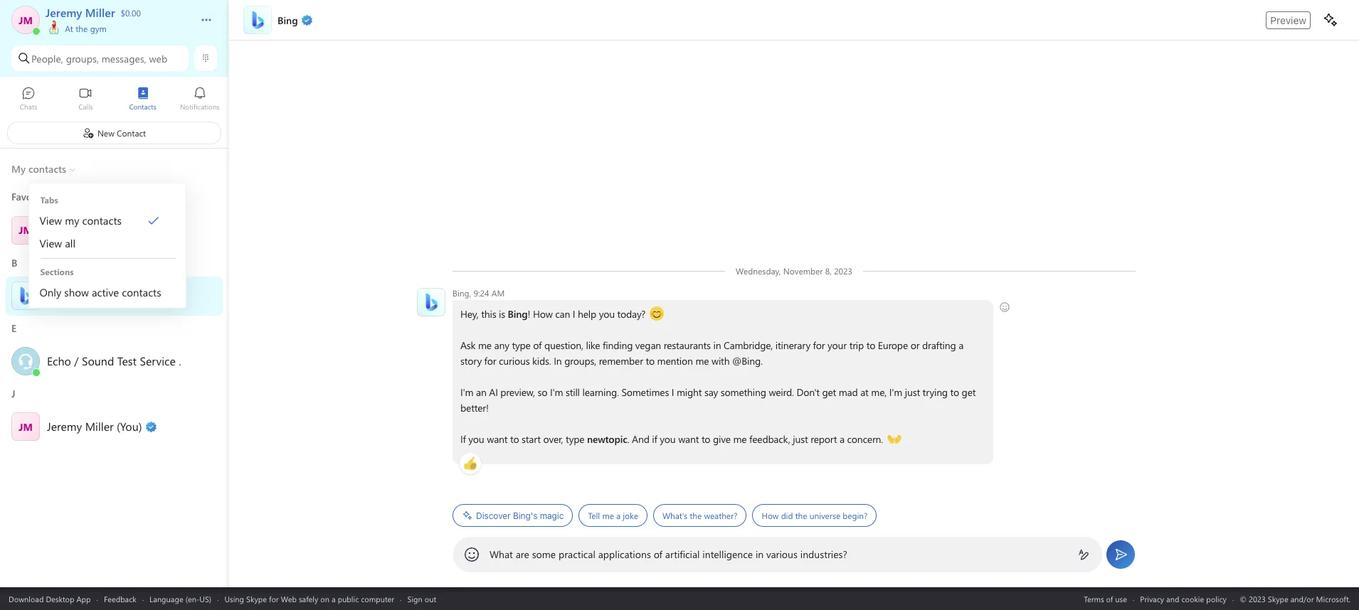 Task type: locate. For each thing, give the bounding box(es) containing it.
groups,
[[66, 52, 99, 65], [564, 354, 596, 368]]

(you) down test
[[117, 419, 142, 434]]

cookie
[[1182, 594, 1204, 604]]

1 (you) from the top
[[117, 222, 142, 237]]

jeremy inside the j group
[[47, 419, 82, 434]]

. left and
[[627, 433, 629, 446]]

ask me any type of question, like finding vegan restaurants in cambridge, itinerary for your trip to europe or drafting a story for curious kids. in groups, remember to mention me with @bing. i'm an ai preview, so i'm still learning. sometimes i might say something weird. don't get mad at me, i'm just trying to get better! if you want to start over, type
[[460, 339, 978, 446]]

2 jeremy miller (you) from the top
[[47, 419, 142, 434]]

1 jeremy miller (you) from the top
[[47, 222, 142, 237]]

the
[[76, 23, 88, 34], [690, 510, 702, 522], [795, 510, 807, 522]]

0 vertical spatial groups,
[[66, 52, 99, 65]]

people, groups, messages, web
[[31, 52, 167, 65]]

1 horizontal spatial of
[[654, 548, 662, 561]]

i'm left an
[[460, 386, 473, 399]]

bing right is
[[508, 307, 528, 321]]

skype
[[246, 594, 267, 604]]

jeremy miller (you)
[[47, 222, 142, 237], [47, 419, 142, 434]]

/
[[74, 354, 79, 369]]

0 horizontal spatial groups,
[[66, 52, 99, 65]]

1 miller from the top
[[85, 222, 114, 237]]

language (en-us) link
[[150, 594, 211, 604]]

hey,
[[460, 307, 479, 321]]

1 want from the left
[[487, 433, 508, 446]]

2 horizontal spatial for
[[813, 339, 825, 352]]

any
[[494, 339, 509, 352]]

a right drafting
[[959, 339, 964, 352]]

1 horizontal spatial get
[[962, 386, 976, 399]]

am
[[492, 287, 505, 299]]

0 vertical spatial .
[[179, 354, 181, 369]]

how
[[533, 307, 553, 321], [762, 510, 779, 522]]

(you) inside the j group
[[117, 419, 142, 434]]

of up kids.
[[533, 339, 542, 352]]

might
[[677, 386, 702, 399]]

newtopic . and if you want to give me feedback, just report a concern.
[[587, 433, 886, 446]]

i right can
[[573, 307, 575, 321]]

the right at
[[76, 23, 88, 34]]

bing up "echo"
[[47, 288, 70, 303]]

did
[[781, 510, 793, 522]]

a
[[959, 339, 964, 352], [840, 433, 845, 446], [616, 510, 621, 522], [332, 594, 336, 604]]

you right if
[[468, 433, 484, 446]]

discover bing's magic
[[476, 511, 564, 521]]

1 vertical spatial just
[[793, 433, 808, 446]]

i left might
[[672, 386, 674, 399]]

0 vertical spatial of
[[533, 339, 542, 352]]

2 horizontal spatial i'm
[[889, 386, 902, 399]]

how left did
[[762, 510, 779, 522]]

bing
[[47, 288, 70, 303], [508, 307, 528, 321]]

2 horizontal spatial of
[[1106, 594, 1113, 604]]

1 horizontal spatial for
[[484, 354, 496, 368]]

jeremy miller (you) inside the j group
[[47, 419, 142, 434]]

using
[[224, 594, 244, 604]]

concern.
[[847, 433, 883, 446]]

b group
[[0, 252, 228, 317]]

in left various
[[756, 548, 764, 561]]

and
[[632, 433, 649, 446]]

you
[[599, 307, 615, 321], [468, 433, 484, 446], [660, 433, 676, 446]]

just left report
[[793, 433, 808, 446]]

a inside button
[[616, 510, 621, 522]]

how right !
[[533, 307, 553, 321]]

0 vertical spatial just
[[905, 386, 920, 399]]

get left mad
[[822, 386, 836, 399]]

sign out link
[[407, 594, 436, 604]]

2 miller from the top
[[85, 419, 114, 434]]

you inside ask me any type of question, like finding vegan restaurants in cambridge, itinerary for your trip to europe or drafting a story for curious kids. in groups, remember to mention me with @bing. i'm an ai preview, so i'm still learning. sometimes i might say something weird. don't get mad at me, i'm just trying to get better! if you want to start over, type
[[468, 433, 484, 446]]

3 i'm from the left
[[889, 386, 902, 399]]

europe
[[878, 339, 908, 352]]

echo
[[47, 354, 71, 369]]

0 vertical spatial in
[[713, 339, 721, 352]]

0 horizontal spatial i
[[573, 307, 575, 321]]

9:24
[[474, 287, 489, 299]]

1 horizontal spatial how
[[762, 510, 779, 522]]

(you) up b group
[[117, 222, 142, 237]]

something
[[721, 386, 766, 399]]

0 horizontal spatial you
[[468, 433, 484, 446]]

1 vertical spatial in
[[756, 548, 764, 561]]

finding
[[603, 339, 633, 352]]

in up with
[[713, 339, 721, 352]]

groups, down 'at the gym'
[[66, 52, 99, 65]]

1 horizontal spatial just
[[905, 386, 920, 399]]

1 vertical spatial i
[[672, 386, 674, 399]]

to down vegan
[[646, 354, 655, 368]]

1 vertical spatial jeremy miller (you)
[[47, 419, 142, 434]]

jeremy miller (you) up b group
[[47, 222, 142, 237]]

0 vertical spatial i
[[573, 307, 575, 321]]

terms of use
[[1084, 594, 1127, 604]]

tell
[[588, 510, 600, 522]]

trip
[[849, 339, 864, 352]]

i inside ask me any type of question, like finding vegan restaurants in cambridge, itinerary for your trip to europe or drafting a story for curious kids. in groups, remember to mention me with @bing. i'm an ai preview, so i'm still learning. sometimes i might say something weird. don't get mad at me, i'm just trying to get better! if you want to start over, type
[[672, 386, 674, 399]]

menu
[[30, 206, 186, 258]]

for left the web
[[269, 594, 279, 604]]

miller for favorites group
[[85, 222, 114, 237]]

jeremy miller (you) inside favorites group
[[47, 222, 142, 237]]

you right help
[[599, 307, 615, 321]]

service
[[140, 354, 176, 369]]

use
[[1115, 594, 1127, 604]]

me left with
[[695, 354, 709, 368]]

your
[[828, 339, 847, 352]]

me right tell
[[602, 510, 614, 522]]

industries?
[[800, 548, 847, 561]]

2 (you) from the top
[[117, 419, 142, 434]]

give
[[713, 433, 731, 446]]

.
[[179, 354, 181, 369], [627, 433, 629, 446]]

2 horizontal spatial the
[[795, 510, 807, 522]]

0 horizontal spatial get
[[822, 386, 836, 399]]

me right give
[[733, 433, 747, 446]]

you right 'if' at the bottom of the page
[[660, 433, 676, 446]]

report
[[811, 433, 837, 446]]

1 vertical spatial groups,
[[564, 354, 596, 368]]

0 vertical spatial (you)
[[117, 222, 142, 237]]

0 horizontal spatial the
[[76, 23, 88, 34]]

discover
[[476, 511, 511, 521]]

the right did
[[795, 510, 807, 522]]

1 horizontal spatial i
[[672, 386, 674, 399]]

start
[[522, 433, 541, 446]]

. right service at left bottom
[[179, 354, 181, 369]]

0 horizontal spatial just
[[793, 433, 808, 446]]

i'm right the so
[[550, 386, 563, 399]]

2 jeremy from the top
[[47, 419, 82, 434]]

0 vertical spatial miller
[[85, 222, 114, 237]]

tell me a joke
[[588, 510, 638, 522]]

the inside how did the universe begin? button
[[795, 510, 807, 522]]

0 horizontal spatial want
[[487, 433, 508, 446]]

ai
[[489, 386, 498, 399]]

sometimes
[[622, 386, 669, 399]]

type up curious
[[512, 339, 531, 352]]

say
[[704, 386, 718, 399]]

a left joke
[[616, 510, 621, 522]]

0 horizontal spatial for
[[269, 594, 279, 604]]

just inside ask me any type of question, like finding vegan restaurants in cambridge, itinerary for your trip to europe or drafting a story for curious kids. in groups, remember to mention me with @bing. i'm an ai preview, so i'm still learning. sometimes i might say something weird. don't get mad at me, i'm just trying to get better! if you want to start over, type
[[905, 386, 920, 399]]

0 vertical spatial for
[[813, 339, 825, 352]]

0 horizontal spatial .
[[179, 354, 181, 369]]

in
[[554, 354, 562, 368]]

0 horizontal spatial in
[[713, 339, 721, 352]]

what's the weather? button
[[653, 505, 747, 527]]

0 horizontal spatial of
[[533, 339, 542, 352]]

to
[[867, 339, 875, 352], [646, 354, 655, 368], [950, 386, 959, 399], [510, 433, 519, 446], [702, 433, 710, 446]]

0 horizontal spatial how
[[533, 307, 553, 321]]

miller inside the j group
[[85, 419, 114, 434]]

gym
[[90, 23, 107, 34]]

2 get from the left
[[962, 386, 976, 399]]

1 horizontal spatial bing
[[508, 307, 528, 321]]

miller for the j group
[[85, 419, 114, 434]]

to right "trip"
[[867, 339, 875, 352]]

type right over,
[[566, 433, 584, 446]]

over,
[[543, 433, 563, 446]]

of
[[533, 339, 542, 352], [654, 548, 662, 561], [1106, 594, 1113, 604]]

to right trying on the right bottom
[[950, 386, 959, 399]]

miller down sound
[[85, 419, 114, 434]]

using skype for web safely on a public computer
[[224, 594, 394, 604]]

1 horizontal spatial .
[[627, 433, 629, 446]]

jeremy inside favorites group
[[47, 222, 82, 237]]

1 horizontal spatial i'm
[[550, 386, 563, 399]]

of left use
[[1106, 594, 1113, 604]]

want left give
[[678, 433, 699, 446]]

me
[[478, 339, 492, 352], [695, 354, 709, 368], [733, 433, 747, 446], [602, 510, 614, 522]]

1 horizontal spatial groups,
[[564, 354, 596, 368]]

jeremy miller (you) down sound
[[47, 419, 142, 434]]

want left start at the bottom left of page
[[487, 433, 508, 446]]

(you) inside favorites group
[[117, 222, 142, 237]]

1 vertical spatial (you)
[[117, 419, 142, 434]]

2 i'm from the left
[[550, 386, 563, 399]]

0 horizontal spatial type
[[512, 339, 531, 352]]

question,
[[544, 339, 583, 352]]

messages,
[[102, 52, 146, 65]]

a right on
[[332, 594, 336, 604]]

Type a message text field
[[490, 548, 1067, 561]]

0 horizontal spatial i'm
[[460, 386, 473, 399]]

just left trying on the right bottom
[[905, 386, 920, 399]]

i
[[573, 307, 575, 321], [672, 386, 674, 399]]

miller inside favorites group
[[85, 222, 114, 237]]

drafting
[[922, 339, 956, 352]]

me,
[[871, 386, 887, 399]]

i'm right me,
[[889, 386, 902, 399]]

1 horizontal spatial want
[[678, 433, 699, 446]]

1 vertical spatial type
[[566, 433, 584, 446]]

1 jeremy from the top
[[47, 222, 82, 237]]

of left artificial
[[654, 548, 662, 561]]

learning.
[[582, 386, 619, 399]]

download desktop app link
[[9, 594, 91, 604]]

tell me a joke button
[[579, 505, 647, 527]]

2 vertical spatial for
[[269, 594, 279, 604]]

app
[[76, 594, 91, 604]]

just
[[905, 386, 920, 399], [793, 433, 808, 446]]

intelligence
[[703, 548, 753, 561]]

2 horizontal spatial you
[[660, 433, 676, 446]]

for right story
[[484, 354, 496, 368]]

can
[[555, 307, 570, 321]]

tab list
[[0, 80, 228, 120]]

0 vertical spatial jeremy
[[47, 222, 82, 237]]

1 vertical spatial miller
[[85, 419, 114, 434]]

the inside what's the weather? 'button'
[[690, 510, 702, 522]]

the inside at the gym button
[[76, 23, 88, 34]]

1 vertical spatial jeremy
[[47, 419, 82, 434]]

to left start at the bottom left of page
[[510, 433, 519, 446]]

1 horizontal spatial in
[[756, 548, 764, 561]]

jeremy
[[47, 222, 82, 237], [47, 419, 82, 434]]

1 get from the left
[[822, 386, 836, 399]]

if
[[460, 433, 466, 446]]

1 horizontal spatial the
[[690, 510, 702, 522]]

0 vertical spatial bing
[[47, 288, 70, 303]]

1 vertical spatial how
[[762, 510, 779, 522]]

groups, down like
[[564, 354, 596, 368]]

(en-
[[185, 594, 200, 604]]

1 vertical spatial for
[[484, 354, 496, 368]]

don't
[[797, 386, 820, 399]]

2 vertical spatial of
[[1106, 594, 1113, 604]]

get right trying on the right bottom
[[962, 386, 976, 399]]

0 horizontal spatial bing
[[47, 288, 70, 303]]

the right the what's
[[690, 510, 702, 522]]

miller up b group
[[85, 222, 114, 237]]

0 vertical spatial jeremy miller (you)
[[47, 222, 142, 237]]

a right report
[[840, 433, 845, 446]]

for left your
[[813, 339, 825, 352]]

joke
[[623, 510, 638, 522]]



Task type: describe. For each thing, give the bounding box(es) containing it.
today?
[[617, 307, 645, 321]]

policy
[[1206, 594, 1227, 604]]

. inside e group
[[179, 354, 181, 369]]

and
[[1166, 594, 1179, 604]]

groups, inside ask me any type of question, like finding vegan restaurants in cambridge, itinerary for your trip to europe or drafting a story for curious kids. in groups, remember to mention me with @bing. i'm an ai preview, so i'm still learning. sometimes i might say something weird. don't get mad at me, i'm just trying to get better! if you want to start over, type
[[564, 354, 596, 368]]

favorites group
[[0, 185, 228, 252]]

help
[[578, 307, 596, 321]]

privacy and cookie policy
[[1140, 594, 1227, 604]]

jeremy for the j group
[[47, 419, 82, 434]]

public
[[338, 594, 359, 604]]

language
[[150, 594, 183, 604]]

sign
[[407, 594, 423, 604]]

better!
[[460, 401, 489, 415]]

desktop
[[46, 594, 74, 604]]

!
[[528, 307, 530, 321]]

how inside button
[[762, 510, 779, 522]]

some
[[532, 548, 556, 561]]

what are some practical applications of artificial intelligence in various industries?
[[490, 548, 847, 561]]

jeremy for favorites group
[[47, 222, 82, 237]]

at the gym
[[63, 23, 107, 34]]

web
[[281, 594, 297, 604]]

download desktop app
[[9, 594, 91, 604]]

web
[[149, 52, 167, 65]]

(you) for the j group
[[117, 419, 142, 434]]

at the gym button
[[46, 20, 186, 34]]

jeremy miller (you) for the j group
[[47, 419, 142, 434]]

so
[[538, 386, 547, 399]]

2 want from the left
[[678, 433, 699, 446]]

at
[[860, 386, 869, 399]]

artificial
[[665, 548, 700, 561]]

me inside button
[[602, 510, 614, 522]]

0 vertical spatial how
[[533, 307, 553, 321]]

if
[[652, 433, 657, 446]]

to left give
[[702, 433, 710, 446]]

mad
[[839, 386, 858, 399]]

out
[[425, 594, 436, 604]]

what
[[490, 548, 513, 561]]

restaurants
[[664, 339, 711, 352]]

1 vertical spatial .
[[627, 433, 629, 446]]

remember
[[599, 354, 643, 368]]

bing's
[[513, 511, 538, 521]]

1 i'm from the left
[[460, 386, 473, 399]]

cambridge,
[[724, 339, 773, 352]]

feedback
[[104, 594, 136, 604]]

(smileeyes)
[[649, 307, 696, 320]]

with
[[712, 354, 730, 368]]

preview,
[[500, 386, 535, 399]]

story
[[460, 354, 482, 368]]

@bing.
[[732, 354, 763, 368]]

groups, inside button
[[66, 52, 99, 65]]

using skype for web safely on a public computer link
[[224, 594, 394, 604]]

preview
[[1270, 14, 1306, 26]]

privacy
[[1140, 594, 1164, 604]]

trying
[[923, 386, 948, 399]]

want inside ask me any type of question, like finding vegan restaurants in cambridge, itinerary for your trip to europe or drafting a story for curious kids. in groups, remember to mention me with @bing. i'm an ai preview, so i'm still learning. sometimes i might say something weird. don't get mad at me, i'm just trying to get better! if you want to start over, type
[[487, 433, 508, 446]]

e group
[[0, 317, 228, 382]]

download
[[9, 594, 44, 604]]

(openhands)
[[887, 432, 941, 445]]

bing, selected. list item
[[0, 276, 228, 316]]

(you) for favorites group
[[117, 222, 142, 237]]

terms
[[1084, 594, 1104, 604]]

people, groups, messages, web button
[[11, 46, 189, 71]]

safely
[[299, 594, 318, 604]]

people,
[[31, 52, 63, 65]]

1 vertical spatial of
[[654, 548, 662, 561]]

weather?
[[704, 510, 738, 522]]

hey, this is bing ! how can i help you today?
[[460, 307, 648, 321]]

1 horizontal spatial you
[[599, 307, 615, 321]]

feedback,
[[749, 433, 790, 446]]

bing,
[[453, 287, 471, 299]]

bing, 9:24 am
[[453, 287, 505, 299]]

bing inside list item
[[47, 288, 70, 303]]

like
[[586, 339, 600, 352]]

me left any
[[478, 339, 492, 352]]

various
[[766, 548, 798, 561]]

us)
[[199, 594, 211, 604]]

mention
[[657, 354, 693, 368]]

a inside ask me any type of question, like finding vegan restaurants in cambridge, itinerary for your trip to europe or drafting a story for curious kids. in groups, remember to mention me with @bing. i'm an ai preview, so i'm still learning. sometimes i might say something weird. don't get mad at me, i'm just trying to get better! if you want to start over, type
[[959, 339, 964, 352]]

how did the universe begin?
[[762, 510, 868, 522]]

computer
[[361, 594, 394, 604]]

echo / sound test service .
[[47, 354, 181, 369]]

magic
[[540, 511, 564, 521]]

1 vertical spatial bing
[[508, 307, 528, 321]]

language (en-us)
[[150, 594, 211, 604]]

what's
[[662, 510, 687, 522]]

of inside ask me any type of question, like finding vegan restaurants in cambridge, itinerary for your trip to europe or drafting a story for curious kids. in groups, remember to mention me with @bing. i'm an ai preview, so i'm still learning. sometimes i might say something weird. don't get mad at me, i'm just trying to get better! if you want to start over, type
[[533, 339, 542, 352]]

how did the universe begin? button
[[752, 505, 877, 527]]

is
[[499, 307, 505, 321]]

jeremy miller (you) for favorites group
[[47, 222, 142, 237]]

the for what's
[[690, 510, 702, 522]]

are
[[516, 548, 529, 561]]

feedback link
[[104, 594, 136, 604]]

in inside ask me any type of question, like finding vegan restaurants in cambridge, itinerary for your trip to europe or drafting a story for curious kids. in groups, remember to mention me with @bing. i'm an ai preview, so i'm still learning. sometimes i might say something weird. don't get mad at me, i'm just trying to get better! if you want to start over, type
[[713, 339, 721, 352]]

newtopic
[[587, 433, 627, 446]]

1 horizontal spatial type
[[566, 433, 584, 446]]

0 vertical spatial type
[[512, 339, 531, 352]]

the for at
[[76, 23, 88, 34]]

ask
[[460, 339, 476, 352]]

still
[[566, 386, 580, 399]]

j group
[[0, 382, 228, 448]]

this
[[481, 307, 496, 321]]

or
[[911, 339, 920, 352]]



Task type: vqa. For each thing, say whether or not it's contained in the screenshot.
the Lee
no



